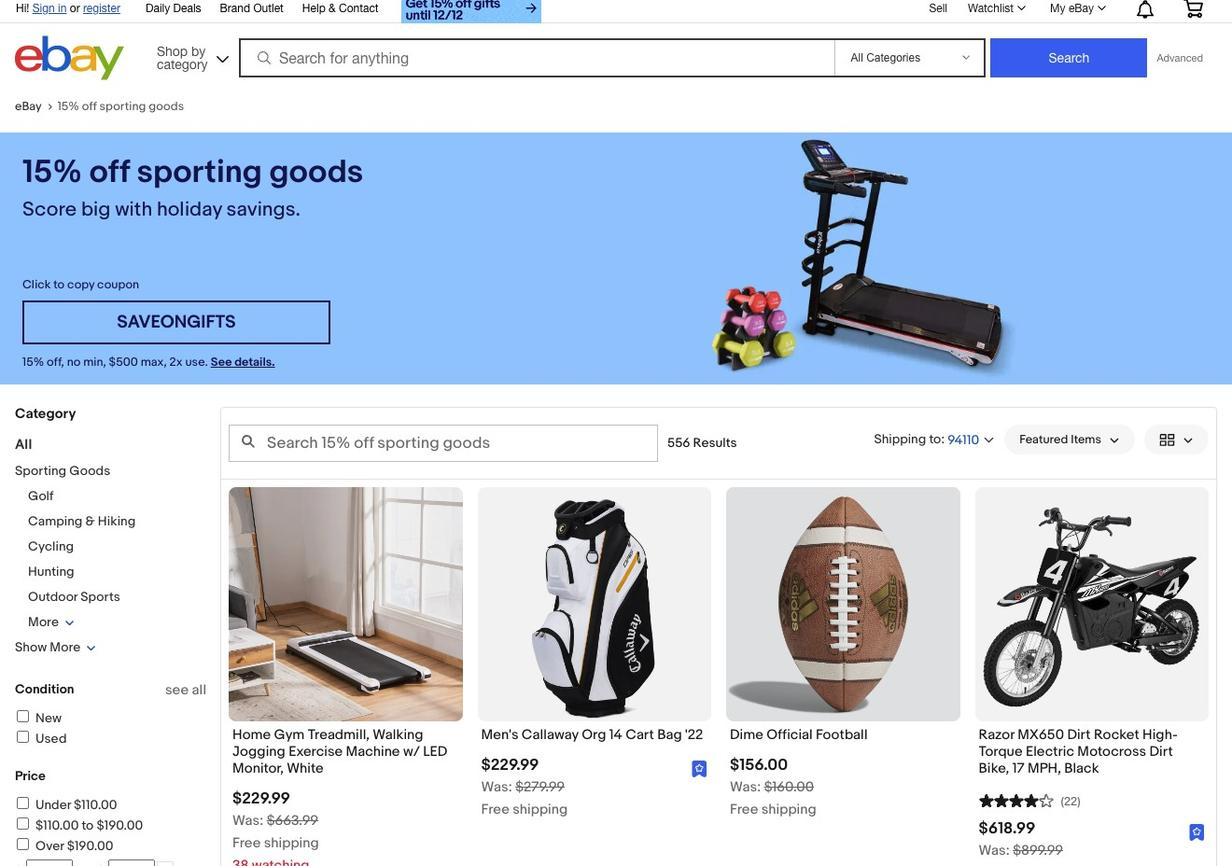 Task type: vqa. For each thing, say whether or not it's contained in the screenshot.
Outdoor Sports LINK
yes



Task type: locate. For each thing, give the bounding box(es) containing it.
0 vertical spatial 15%
[[58, 99, 79, 114]]

dime
[[730, 726, 763, 744]]

min,
[[83, 355, 106, 370]]

free
[[481, 801, 510, 818], [730, 801, 758, 818], [232, 835, 261, 852]]

golf camping & hiking cycling hunting outdoor sports
[[28, 488, 136, 605]]

0 vertical spatial off
[[82, 99, 97, 114]]

off right ebay link
[[82, 99, 97, 114]]

1 vertical spatial 15%
[[22, 153, 82, 192]]

$156.00 was: $160.00 free shipping
[[730, 756, 816, 818]]

sports
[[81, 589, 120, 605]]

1 vertical spatial sporting
[[137, 153, 262, 192]]

& inside golf camping & hiking cycling hunting outdoor sports
[[85, 513, 95, 529]]

saveongifts button
[[22, 301, 330, 344]]

was: left the $279.99
[[481, 778, 512, 796]]

1 horizontal spatial goods
[[269, 153, 363, 192]]

off
[[82, 99, 97, 114], [89, 153, 130, 192]]

daily deals
[[146, 2, 201, 15]]

shipping down the $663.99
[[264, 835, 319, 852]]

free down $156.00
[[730, 801, 758, 818]]

show more
[[15, 639, 80, 655]]

17
[[1013, 760, 1025, 777]]

Used checkbox
[[17, 731, 29, 743]]

14
[[609, 726, 623, 744]]

dime official football image
[[726, 487, 960, 721]]

free inside $229.99 was: $663.99 free shipping
[[232, 835, 261, 852]]

watchlist link
[[958, 0, 1034, 20]]

was: $279.99 free shipping
[[481, 778, 568, 818]]

$110.00 to $190.00
[[35, 818, 143, 834]]

to left 94110
[[929, 431, 941, 447]]

category
[[15, 405, 76, 423]]

sporting for 15% off sporting goods score big with holiday savings.
[[137, 153, 262, 192]]

1 vertical spatial goods
[[269, 153, 363, 192]]

goods inside 15% off sporting goods score big with holiday savings.
[[269, 153, 363, 192]]

sign
[[32, 2, 55, 15]]

2 horizontal spatial shipping
[[762, 801, 816, 818]]

golf
[[28, 488, 54, 504]]

Minimum Value text field
[[26, 860, 73, 866]]

& right help
[[329, 2, 336, 15]]

$229.99 inside $229.99 was: $663.99 free shipping
[[232, 790, 290, 808]]

0 horizontal spatial to
[[53, 277, 65, 292]]

$229.99
[[481, 756, 539, 775], [232, 790, 290, 808]]

contact
[[339, 2, 379, 15]]

0 vertical spatial &
[[329, 2, 336, 15]]

1 horizontal spatial free
[[481, 801, 510, 818]]

$229.99 down monitor,
[[232, 790, 290, 808]]

monitor,
[[232, 760, 284, 777]]

0 horizontal spatial shipping
[[264, 835, 319, 852]]

1 vertical spatial to
[[929, 431, 941, 447]]

0 horizontal spatial $229.99
[[232, 790, 290, 808]]

w/
[[403, 743, 420, 761]]

cycling link
[[28, 539, 74, 554]]

to down under $110.00
[[82, 818, 94, 834]]

dirt up black
[[1067, 726, 1091, 744]]

free down monitor,
[[232, 835, 261, 852]]

2 horizontal spatial free
[[730, 801, 758, 818]]

under $110.00 link
[[14, 797, 117, 813]]

15% off sporting goods
[[58, 99, 184, 114]]

featured items
[[1020, 432, 1102, 447]]

0 horizontal spatial free
[[232, 835, 261, 852]]

0 vertical spatial [object undefined] image
[[692, 761, 708, 778]]

0 vertical spatial to
[[53, 277, 65, 292]]

[object undefined] image
[[692, 760, 708, 778], [1189, 824, 1205, 841]]

4 out of 5 stars image
[[979, 792, 1053, 809]]

off inside 15% off sporting goods score big with holiday savings.
[[89, 153, 130, 192]]

over $190.00
[[35, 838, 113, 854]]

price
[[15, 768, 46, 784]]

condition
[[15, 681, 74, 697]]

over
[[35, 838, 64, 854]]

outdoor
[[28, 589, 78, 605]]

$190.00 down $110.00 to $190.00
[[67, 838, 113, 854]]

$190.00 up maximum value text field
[[97, 818, 143, 834]]

show
[[15, 639, 47, 655]]

click to copy coupon
[[22, 277, 139, 292]]

featured
[[1020, 432, 1068, 447]]

$229.99 down men's
[[481, 756, 539, 775]]

Maximum Value text field
[[108, 860, 155, 866]]

over $190.00 link
[[14, 838, 113, 854]]

bag
[[657, 726, 682, 744]]

0 vertical spatial [object undefined] image
[[692, 760, 708, 778]]

$110.00 to $190.00 link
[[14, 818, 143, 834]]

1 vertical spatial more
[[50, 639, 80, 655]]

no
[[67, 355, 81, 370]]

None submit
[[991, 38, 1148, 77]]

goods up savings.
[[269, 153, 363, 192]]

sign in link
[[32, 2, 67, 15]]

daily deals link
[[146, 0, 201, 20]]

shipping inside $156.00 was: $160.00 free shipping
[[762, 801, 816, 818]]

15% inside 15% off sporting goods score big with holiday savings.
[[22, 153, 82, 192]]

to for copy
[[53, 277, 65, 292]]

shop by category banner
[[6, 0, 1217, 85]]

off up the big
[[89, 153, 130, 192]]

off for 15% off sporting goods score big with holiday savings.
[[89, 153, 130, 192]]

to left copy
[[53, 277, 65, 292]]

home gym treadmill, walking jogging exercise machine w/ led monitor, white image
[[229, 487, 463, 721]]

goods down "category"
[[149, 99, 184, 114]]

dirt right rocket
[[1150, 743, 1173, 761]]

all
[[15, 436, 32, 454]]

1 vertical spatial $229.99
[[232, 790, 290, 808]]

$229.99 for $229.99 was: $663.99 free shipping
[[232, 790, 290, 808]]

my ebay
[[1050, 2, 1094, 15]]

free inside was: $279.99 free shipping
[[481, 801, 510, 818]]

[object undefined] image
[[692, 761, 708, 778], [1189, 823, 1205, 841]]

razor mx650 dirt rocket high- torque electric motocross dirt bike, 17 mph, black link
[[979, 726, 1205, 782]]

off for 15% off sporting goods
[[82, 99, 97, 114]]

shipping
[[513, 801, 568, 818], [762, 801, 816, 818], [264, 835, 319, 852]]

my ebay link
[[1040, 0, 1115, 20]]

1 horizontal spatial ebay
[[1069, 2, 1094, 15]]

more down more button
[[50, 639, 80, 655]]

savings.
[[226, 198, 300, 222]]

was: down $156.00
[[730, 778, 761, 796]]

shop by category
[[157, 43, 208, 71]]

was: inside was: $279.99 free shipping
[[481, 778, 512, 796]]

free inside $156.00 was: $160.00 free shipping
[[730, 801, 758, 818]]

1 vertical spatial off
[[89, 153, 130, 192]]

0 horizontal spatial dirt
[[1067, 726, 1091, 744]]

1 horizontal spatial to
[[82, 818, 94, 834]]

1 horizontal spatial [object undefined] image
[[1189, 823, 1205, 841]]

your shopping cart image
[[1183, 0, 1204, 18]]

brand
[[220, 2, 250, 15]]

rocket
[[1094, 726, 1140, 744]]

2 vertical spatial to
[[82, 818, 94, 834]]

free down men's
[[481, 801, 510, 818]]

$160.00
[[764, 778, 814, 796]]

cart
[[626, 726, 654, 744]]

ebay left "15% off sporting goods"
[[15, 99, 42, 114]]

to for :
[[929, 431, 941, 447]]

help & contact link
[[302, 0, 379, 20]]

free for $156.00
[[730, 801, 758, 818]]

$190.00
[[97, 818, 143, 834], [67, 838, 113, 854]]

official
[[767, 726, 813, 744]]

ebay right my at the right of page
[[1069, 2, 1094, 15]]

shipping down $160.00
[[762, 801, 816, 818]]

shipping inside $229.99 was: $663.99 free shipping
[[264, 835, 319, 852]]

org
[[582, 726, 606, 744]]

help
[[302, 2, 326, 15]]

Over $190.00 checkbox
[[17, 838, 29, 850]]

was: down $618.99
[[979, 842, 1010, 860]]

0 vertical spatial ebay
[[1069, 2, 1094, 15]]

$110.00
[[74, 797, 117, 813], [35, 818, 79, 834]]

1 horizontal spatial $229.99
[[481, 756, 539, 775]]

was: inside $156.00 was: $160.00 free shipping
[[730, 778, 761, 796]]

used
[[35, 731, 67, 747]]

1 horizontal spatial shipping
[[513, 801, 568, 818]]

2 horizontal spatial to
[[929, 431, 941, 447]]

hi! sign in or register
[[16, 2, 120, 15]]

razor mx650 dirt rocket high-torque electric motocross dirt bike, 17 mph, black image
[[975, 487, 1209, 721]]

0 vertical spatial sporting
[[99, 99, 146, 114]]

2 vertical spatial 15%
[[22, 355, 44, 370]]

sell link
[[921, 2, 956, 15]]

home
[[232, 726, 271, 744]]

to inside shipping to : 94110
[[929, 431, 941, 447]]

featured items button
[[1005, 425, 1135, 455]]

goods for 15% off sporting goods
[[149, 99, 184, 114]]

&
[[329, 2, 336, 15], [85, 513, 95, 529]]

deals
[[173, 2, 201, 15]]

shipping down the $279.99
[[513, 801, 568, 818]]

was: left the $663.99
[[232, 812, 263, 830]]

goods for 15% off sporting goods score big with holiday savings.
[[269, 153, 363, 192]]

0 horizontal spatial goods
[[149, 99, 184, 114]]

0 vertical spatial $190.00
[[97, 818, 143, 834]]

1 vertical spatial &
[[85, 513, 95, 529]]

1 horizontal spatial &
[[329, 2, 336, 15]]

1 horizontal spatial dirt
[[1150, 743, 1173, 761]]

or
[[70, 2, 80, 15]]

$110.00 down under
[[35, 818, 79, 834]]

sporting goods
[[15, 463, 110, 479]]

sporting inside 15% off sporting goods score big with holiday savings.
[[137, 153, 262, 192]]

556
[[667, 435, 690, 451]]

0 horizontal spatial ebay
[[15, 99, 42, 114]]

0 vertical spatial $229.99
[[481, 756, 539, 775]]

& left hiking
[[85, 513, 95, 529]]

sporting
[[99, 99, 146, 114], [137, 153, 262, 192]]

0 vertical spatial goods
[[149, 99, 184, 114]]

1 horizontal spatial [object undefined] image
[[1189, 824, 1205, 841]]

0 horizontal spatial &
[[85, 513, 95, 529]]

15% for 15% off sporting goods score big with holiday savings.
[[22, 153, 82, 192]]

94110
[[948, 432, 979, 448]]

watchlist
[[968, 2, 1014, 15]]

black
[[1064, 760, 1099, 777]]

mx650
[[1018, 726, 1064, 744]]

more up the show more
[[28, 614, 59, 630]]

1 vertical spatial $190.00
[[67, 838, 113, 854]]

$110.00 up $110.00 to $190.00
[[74, 797, 117, 813]]

saveongifts
[[117, 312, 236, 333]]



Task type: describe. For each thing, give the bounding box(es) containing it.
get an extra 15% off image
[[401, 0, 541, 23]]

in
[[58, 2, 67, 15]]

register
[[83, 2, 120, 15]]

$156.00
[[730, 756, 788, 775]]

:
[[941, 431, 945, 447]]

white
[[287, 760, 324, 777]]

men's callaway org 14 cart bag '22 link
[[481, 726, 708, 748]]

men's callaway org 14 cart bag '22
[[481, 726, 703, 744]]

was: inside $229.99 was: $663.99 free shipping
[[232, 812, 263, 830]]

'22
[[685, 726, 703, 744]]

$500
[[109, 355, 138, 370]]

shop by category button
[[148, 36, 232, 76]]

1 vertical spatial [object undefined] image
[[1189, 823, 1205, 841]]

off,
[[47, 355, 64, 370]]

outdoor sports link
[[28, 589, 120, 605]]

torque
[[979, 743, 1023, 761]]

camping & hiking link
[[28, 513, 136, 529]]

help & contact
[[302, 2, 379, 15]]

New checkbox
[[17, 710, 29, 723]]

big
[[81, 198, 111, 222]]

holiday
[[157, 198, 222, 222]]

treadmill,
[[308, 726, 370, 744]]

home gym treadmill, walking jogging exercise machine w/ led monitor, white link
[[232, 726, 459, 782]]

sporting goods link
[[15, 463, 110, 479]]

motocross
[[1078, 743, 1146, 761]]

see all button
[[165, 681, 206, 699]]

0 horizontal spatial [object undefined] image
[[692, 760, 708, 778]]

home gym treadmill, walking jogging exercise machine w/ led monitor, white
[[232, 726, 448, 777]]

sell
[[929, 2, 947, 15]]

high-
[[1143, 726, 1178, 744]]

mph,
[[1028, 760, 1061, 777]]

2x
[[170, 355, 183, 370]]

$229.99 for $229.99
[[481, 756, 539, 775]]

outlet
[[253, 2, 284, 15]]

coupon
[[97, 277, 139, 292]]

account navigation
[[6, 0, 1217, 26]]

1 vertical spatial [object undefined] image
[[1189, 824, 1205, 841]]

men's
[[481, 726, 519, 744]]

my
[[1050, 2, 1066, 15]]

$229.99 was: $663.99 free shipping
[[232, 790, 319, 852]]

15% off, no min, $500 max, 2x use. see details.
[[22, 355, 275, 370]]

hunting
[[28, 564, 74, 580]]

dime official football
[[730, 726, 868, 744]]

& inside account "navigation"
[[329, 2, 336, 15]]

goods
[[69, 463, 110, 479]]

shipping to : 94110
[[874, 431, 979, 448]]

copy
[[67, 277, 94, 292]]

$110.00 to $190.00 checkbox
[[17, 818, 29, 830]]

15% off sporting goods score big with holiday savings.
[[22, 153, 363, 222]]

all
[[192, 681, 206, 699]]

free for $229.99
[[232, 835, 261, 852]]

details.
[[235, 355, 275, 370]]

use.
[[185, 355, 208, 370]]

(22) link
[[979, 792, 1081, 809]]

golf link
[[28, 488, 54, 504]]

see
[[165, 681, 189, 699]]

with
[[115, 198, 152, 222]]

$663.99
[[267, 812, 318, 830]]

shipping for $156.00
[[762, 801, 816, 818]]

dime official football link
[[730, 726, 956, 748]]

Under $110.00 checkbox
[[17, 797, 29, 809]]

to for $190.00
[[82, 818, 94, 834]]

view: gallery view image
[[1159, 430, 1194, 449]]

shipping for $229.99
[[264, 835, 319, 852]]

led
[[423, 743, 448, 761]]

click
[[22, 277, 51, 292]]

men's callaway org 14 cart bag '22 image
[[477, 487, 711, 721]]

brand outlet
[[220, 2, 284, 15]]

shop
[[157, 43, 188, 58]]

ebay link
[[15, 99, 58, 114]]

0 horizontal spatial [object undefined] image
[[692, 761, 708, 778]]

by
[[191, 43, 206, 58]]

(22)
[[1061, 794, 1081, 809]]

cycling
[[28, 539, 74, 554]]

daily
[[146, 2, 170, 15]]

sporting for 15% off sporting goods
[[99, 99, 146, 114]]

brand outlet link
[[220, 0, 284, 20]]

under $110.00
[[35, 797, 117, 813]]

razor
[[979, 726, 1015, 744]]

15% for 15% off sporting goods
[[58, 99, 79, 114]]

new
[[35, 710, 62, 726]]

none submit inside shop by category banner
[[991, 38, 1148, 77]]

1 vertical spatial $110.00
[[35, 818, 79, 834]]

results
[[693, 435, 737, 451]]

bike,
[[979, 760, 1009, 777]]

shipping inside was: $279.99 free shipping
[[513, 801, 568, 818]]

machine
[[346, 743, 400, 761]]

15% for 15% off, no min, $500 max, 2x use. see details.
[[22, 355, 44, 370]]

shipping
[[874, 431, 926, 447]]

electric
[[1026, 743, 1074, 761]]

see all
[[165, 681, 206, 699]]

0 vertical spatial $110.00
[[74, 797, 117, 813]]

0 vertical spatial more
[[28, 614, 59, 630]]

walking
[[373, 726, 423, 744]]

callaway
[[522, 726, 579, 744]]

show more button
[[15, 639, 96, 655]]

Search for anything text field
[[242, 40, 831, 76]]

$899.99
[[1013, 842, 1063, 860]]

Enter your search keyword text field
[[229, 425, 658, 462]]

items
[[1071, 432, 1102, 447]]

ebay inside 'link'
[[1069, 2, 1094, 15]]

register link
[[83, 2, 120, 15]]

used link
[[14, 731, 67, 747]]

1 vertical spatial ebay
[[15, 99, 42, 114]]



